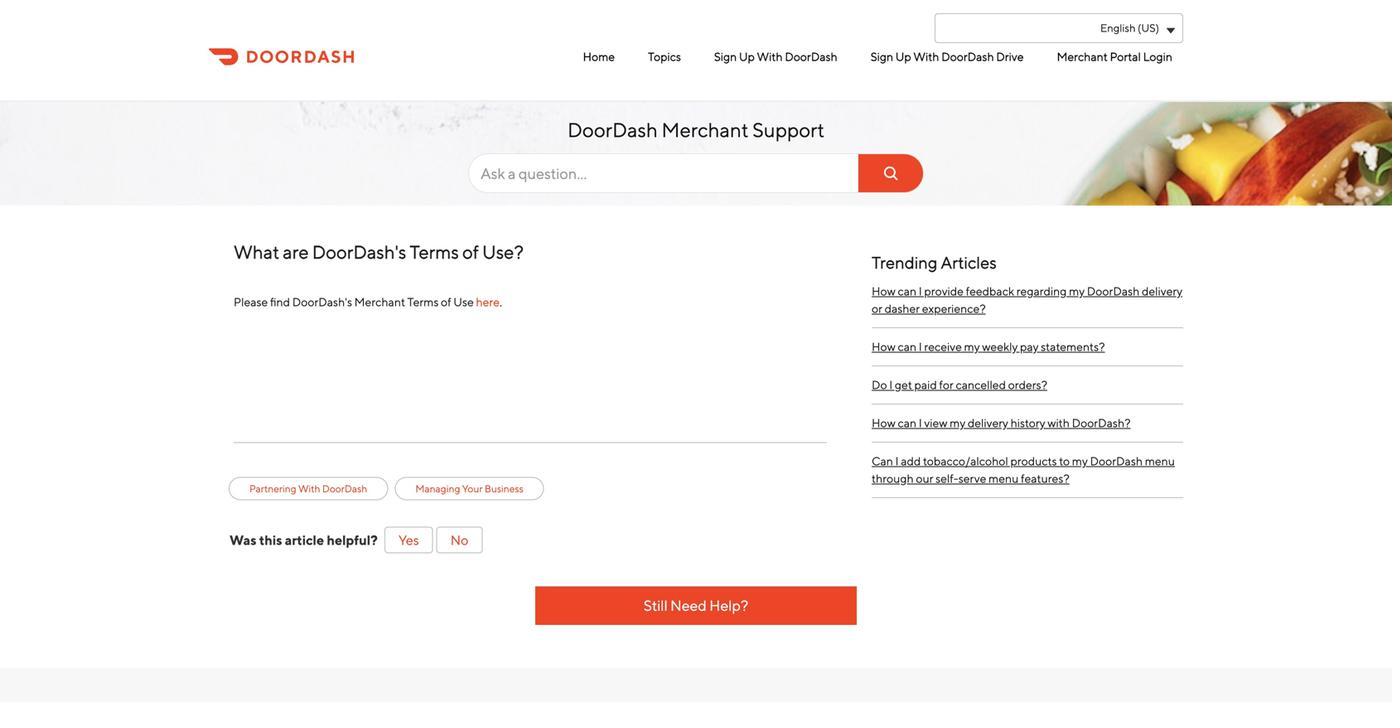 Task type: vqa. For each thing, say whether or not it's contained in the screenshot.
Red
no



Task type: describe. For each thing, give the bounding box(es) containing it.
do i get paid for cancelled orders? link
[[872, 366, 1184, 405]]

can i add tobacco/alcohol products to my doordash menu through our self-serve menu features? link
[[872, 443, 1184, 498]]

history
[[1011, 416, 1046, 430]]

with inside how can i view my delivery history with doordash? link
[[1048, 416, 1070, 430]]

(us)
[[1138, 22, 1160, 34]]

topics
[[648, 50, 681, 63]]

i for provide
[[919, 284, 923, 298]]

can
[[872, 454, 894, 468]]

do
[[872, 378, 888, 392]]

products
[[1011, 454, 1058, 468]]

sign up with doordash link
[[710, 43, 842, 70]]

with for sign up with doordash
[[757, 50, 783, 63]]

up for sign up with doordash drive
[[896, 50, 912, 63]]

doordash inside how can i provide feedback regarding my doordash delivery or dasher experience?
[[1088, 284, 1140, 298]]

0 horizontal spatial merchant
[[355, 295, 405, 309]]

merchant portal login link
[[1053, 43, 1177, 70]]

helpful?
[[327, 532, 378, 548]]

can for view
[[898, 416, 917, 430]]

support
[[753, 118, 825, 142]]

delivery inside how can i provide feedback regarding my doordash delivery or dasher experience?
[[1143, 284, 1183, 298]]

to
[[1060, 454, 1071, 468]]

tobacco/alcohol
[[924, 454, 1009, 468]]

how can i provide feedback regarding my doordash delivery or dasher experience? link
[[872, 273, 1184, 328]]

or
[[872, 302, 883, 315]]

here
[[476, 295, 500, 309]]

0 vertical spatial terms
[[410, 241, 459, 263]]

partnering
[[250, 483, 297, 495]]

need
[[671, 597, 707, 614]]

our
[[917, 472, 934, 485]]

english
[[1101, 22, 1136, 34]]

my right view
[[950, 416, 966, 430]]

yes button
[[385, 527, 433, 554]]

i inside can i add tobacco/alcohol products to my doordash menu through our self-serve menu features?
[[896, 454, 899, 468]]

doordash inside can i add tobacco/alcohol products to my doordash menu through our self-serve menu features?
[[1091, 454, 1143, 468]]

1 horizontal spatial menu
[[1146, 454, 1176, 468]]

up for sign up with doordash
[[740, 50, 755, 63]]

how can i receive my weekly pay statements?
[[872, 340, 1106, 354]]

0 vertical spatial merchant
[[1058, 50, 1108, 63]]

article
[[285, 532, 324, 548]]

cancelled
[[956, 378, 1007, 392]]

still
[[644, 597, 668, 614]]

what
[[234, 241, 280, 263]]

view
[[925, 416, 948, 430]]

receive
[[925, 340, 963, 354]]

what are doordash's terms of use?
[[234, 241, 524, 263]]

doordash up "support"
[[785, 50, 838, 63]]

1 vertical spatial menu
[[989, 472, 1019, 485]]

articles
[[941, 253, 997, 272]]

are
[[283, 241, 309, 263]]

with for sign up with doordash drive
[[914, 50, 940, 63]]

how for how can i receive my weekly pay statements?
[[872, 340, 896, 354]]

orders?
[[1009, 378, 1048, 392]]

weekly
[[983, 340, 1018, 354]]

1 vertical spatial delivery
[[968, 416, 1009, 430]]

your
[[462, 483, 483, 495]]

still need help?
[[644, 597, 749, 614]]

add
[[901, 454, 921, 468]]

find
[[270, 295, 290, 309]]

Ask a question... text field
[[468, 153, 925, 193]]

managing your business
[[416, 483, 524, 495]]

with
[[298, 483, 321, 495]]

no
[[451, 532, 469, 548]]

doordash left drive
[[942, 50, 995, 63]]



Task type: locate. For each thing, give the bounding box(es) containing it.
merchant down what are doordash's terms of use?
[[355, 295, 405, 309]]

1 horizontal spatial up
[[896, 50, 912, 63]]

with inside the sign up with doordash link
[[757, 50, 783, 63]]

merchant down english (us) button
[[1058, 50, 1108, 63]]

0 vertical spatial menu
[[1146, 454, 1176, 468]]

home
[[583, 50, 615, 63]]

can
[[898, 284, 917, 298], [898, 340, 917, 354], [898, 416, 917, 430]]

0 vertical spatial doordash's
[[312, 241, 407, 263]]

3 can from the top
[[898, 416, 917, 430]]

i
[[919, 284, 923, 298], [919, 340, 923, 354], [890, 378, 893, 392], [919, 416, 923, 430], [896, 454, 899, 468]]

1 vertical spatial how
[[872, 340, 896, 354]]

2 horizontal spatial with
[[1048, 416, 1070, 430]]

i left receive
[[919, 340, 923, 354]]

still need help? link
[[536, 587, 857, 625]]

how can i view my delivery history with doordash?
[[872, 416, 1131, 430]]

my left the weekly
[[965, 340, 981, 354]]

managing your business link
[[416, 481, 524, 496]]

doordash up statements?
[[1088, 284, 1140, 298]]

0 horizontal spatial with
[[757, 50, 783, 63]]

1 can from the top
[[898, 284, 917, 298]]

Preferred Language, English (US) button
[[935, 13, 1184, 43]]

doordash?
[[1073, 416, 1131, 430]]

feedback
[[966, 284, 1015, 298]]

help?
[[710, 597, 749, 614]]

1 vertical spatial doordash's
[[292, 295, 352, 309]]

0 vertical spatial delivery
[[1143, 284, 1183, 298]]

get
[[895, 378, 913, 392]]

login
[[1144, 50, 1173, 63]]

2 how from the top
[[872, 340, 896, 354]]

trending
[[872, 253, 938, 272]]

this
[[259, 532, 282, 548]]

0 horizontal spatial delivery
[[968, 416, 1009, 430]]

i for view
[[919, 416, 923, 430]]

i right do
[[890, 378, 893, 392]]

1 horizontal spatial merchant
[[662, 118, 749, 142]]

yes
[[399, 532, 419, 548]]

my inside how can i provide feedback regarding my doordash delivery or dasher experience?
[[1070, 284, 1085, 298]]

0 horizontal spatial up
[[740, 50, 755, 63]]

0 vertical spatial how
[[872, 284, 896, 298]]

do i get paid for cancelled orders?
[[872, 378, 1048, 392]]

2 vertical spatial merchant
[[355, 295, 405, 309]]

doordash's for merchant
[[292, 295, 352, 309]]

1 vertical spatial of
[[441, 295, 452, 309]]

delivery
[[1143, 284, 1183, 298], [968, 416, 1009, 430]]

2 vertical spatial can
[[898, 416, 917, 430]]

experience?
[[923, 302, 986, 315]]

of left the "use"
[[441, 295, 452, 309]]

can inside how can i provide feedback regarding my doordash delivery or dasher experience?
[[898, 284, 917, 298]]

i inside how can i provide feedback regarding my doordash delivery or dasher experience?
[[919, 284, 923, 298]]

my inside can i add tobacco/alcohol products to my doordash menu through our self-serve menu features?
[[1073, 454, 1089, 468]]

1 horizontal spatial with
[[914, 50, 940, 63]]

2 can from the top
[[898, 340, 917, 354]]

with inside sign up with doordash drive link
[[914, 50, 940, 63]]

my right the regarding
[[1070, 284, 1085, 298]]

statements?
[[1042, 340, 1106, 354]]

please
[[234, 295, 268, 309]]

1 vertical spatial can
[[898, 340, 917, 354]]

pay
[[1021, 340, 1039, 354]]

2 horizontal spatial merchant
[[1058, 50, 1108, 63]]

doordash's for terms
[[312, 241, 407, 263]]

how can i provide feedback regarding my doordash delivery or dasher experience?
[[872, 284, 1183, 315]]

i left add
[[896, 454, 899, 468]]

topics link
[[644, 43, 686, 70]]

sign for sign up with doordash
[[715, 50, 737, 63]]

was this article helpful?
[[230, 532, 378, 548]]

can for provide
[[898, 284, 917, 298]]

please find doordash's merchant terms of use here .
[[234, 295, 502, 309]]

of left use?
[[463, 241, 479, 263]]

merchant help home image
[[209, 46, 354, 67]]

regarding
[[1017, 284, 1067, 298]]

i inside how can i receive my weekly pay statements? link
[[919, 340, 923, 354]]

portal
[[1111, 50, 1142, 63]]

was
[[230, 532, 257, 548]]

sign up with doordash drive
[[871, 50, 1024, 63]]

drive
[[997, 50, 1024, 63]]

how for how can i provide feedback regarding my doordash delivery or dasher experience?
[[872, 284, 896, 298]]

how up do
[[872, 340, 896, 354]]

1 vertical spatial terms
[[408, 295, 439, 309]]

2 sign from the left
[[871, 50, 894, 63]]

1 horizontal spatial of
[[463, 241, 479, 263]]

1 horizontal spatial sign
[[871, 50, 894, 63]]

can for receive
[[898, 340, 917, 354]]

how
[[872, 284, 896, 298], [872, 340, 896, 354], [872, 416, 896, 430]]

how inside how can i provide feedback regarding my doordash delivery or dasher experience?
[[872, 284, 896, 298]]

managing
[[416, 483, 461, 495]]

menu
[[464, 43, 1177, 70]]

can left view
[[898, 416, 917, 430]]

doordash right with
[[322, 483, 368, 495]]

can left receive
[[898, 340, 917, 354]]

for
[[940, 378, 954, 392]]

business
[[485, 483, 524, 495]]

how can i view my delivery history with doordash? link
[[872, 405, 1184, 443]]

of
[[463, 241, 479, 263], [441, 295, 452, 309]]

provide
[[925, 284, 964, 298]]

1 sign from the left
[[715, 50, 737, 63]]

features?
[[1022, 472, 1070, 485]]

merchant up ask a question... 'text box'
[[662, 118, 749, 142]]

terms left the "use"
[[408, 295, 439, 309]]

2 vertical spatial how
[[872, 416, 896, 430]]

i left "provide"
[[919, 284, 923, 298]]

dasher
[[885, 302, 920, 315]]

sign up with doordash drive link
[[867, 43, 1029, 70]]

1 up from the left
[[740, 50, 755, 63]]

2 up from the left
[[896, 50, 912, 63]]

how can i receive my weekly pay statements? link
[[872, 328, 1184, 366]]

doordash's right find
[[292, 295, 352, 309]]

menu containing home
[[464, 43, 1177, 70]]

use?
[[483, 241, 524, 263]]

sign up with doordash
[[715, 50, 838, 63]]

how up "can"
[[872, 416, 896, 430]]

i inside do i get paid for cancelled orders? link
[[890, 378, 893, 392]]

serve
[[959, 472, 987, 485]]

trending articles
[[872, 253, 997, 272]]

paid
[[915, 378, 938, 392]]

no button
[[437, 527, 483, 554]]

home link
[[579, 43, 619, 70]]

doordash down home link
[[568, 118, 658, 142]]

partnering with doordash link
[[250, 481, 368, 496]]

doordash inside 'link'
[[322, 483, 368, 495]]

1 how from the top
[[872, 284, 896, 298]]

i for receive
[[919, 340, 923, 354]]

self-
[[936, 472, 959, 485]]

english (us)
[[1101, 22, 1160, 34]]

doordash down doordash?
[[1091, 454, 1143, 468]]

partnering with doordash
[[250, 483, 368, 495]]

merchant portal login
[[1058, 50, 1173, 63]]

menu
[[1146, 454, 1176, 468], [989, 472, 1019, 485]]

here link
[[476, 295, 500, 309]]

0 horizontal spatial of
[[441, 295, 452, 309]]

3 how from the top
[[872, 416, 896, 430]]

merchant
[[1058, 50, 1108, 63], [662, 118, 749, 142], [355, 295, 405, 309]]

0 vertical spatial of
[[463, 241, 479, 263]]

can i add tobacco/alcohol products to my doordash menu through our self-serve menu features?
[[872, 454, 1176, 485]]

sign inside sign up with doordash drive link
[[871, 50, 894, 63]]

sign
[[715, 50, 737, 63], [871, 50, 894, 63]]

i left view
[[919, 416, 923, 430]]

can up dasher
[[898, 284, 917, 298]]

through
[[872, 472, 914, 485]]

doordash merchant support
[[568, 118, 825, 142]]

sign for sign up with doordash drive
[[871, 50, 894, 63]]

doordash's
[[312, 241, 407, 263], [292, 295, 352, 309]]

doordash
[[785, 50, 838, 63], [942, 50, 995, 63], [568, 118, 658, 142], [1088, 284, 1140, 298], [1091, 454, 1143, 468], [322, 483, 368, 495]]

0 vertical spatial can
[[898, 284, 917, 298]]

use
[[454, 295, 474, 309]]

how for how can i view my delivery history with doordash?
[[872, 416, 896, 430]]

doordash's up please find doordash's merchant terms of use here .
[[312, 241, 407, 263]]

1 vertical spatial merchant
[[662, 118, 749, 142]]

terms
[[410, 241, 459, 263], [408, 295, 439, 309]]

sign inside the sign up with doordash link
[[715, 50, 737, 63]]

0 horizontal spatial sign
[[715, 50, 737, 63]]

how up or
[[872, 284, 896, 298]]

0 horizontal spatial menu
[[989, 472, 1019, 485]]

1 horizontal spatial delivery
[[1143, 284, 1183, 298]]

i inside how can i view my delivery history with doordash? link
[[919, 416, 923, 430]]

terms up the "use"
[[410, 241, 459, 263]]

my right the to
[[1073, 454, 1089, 468]]

.
[[500, 295, 502, 309]]



